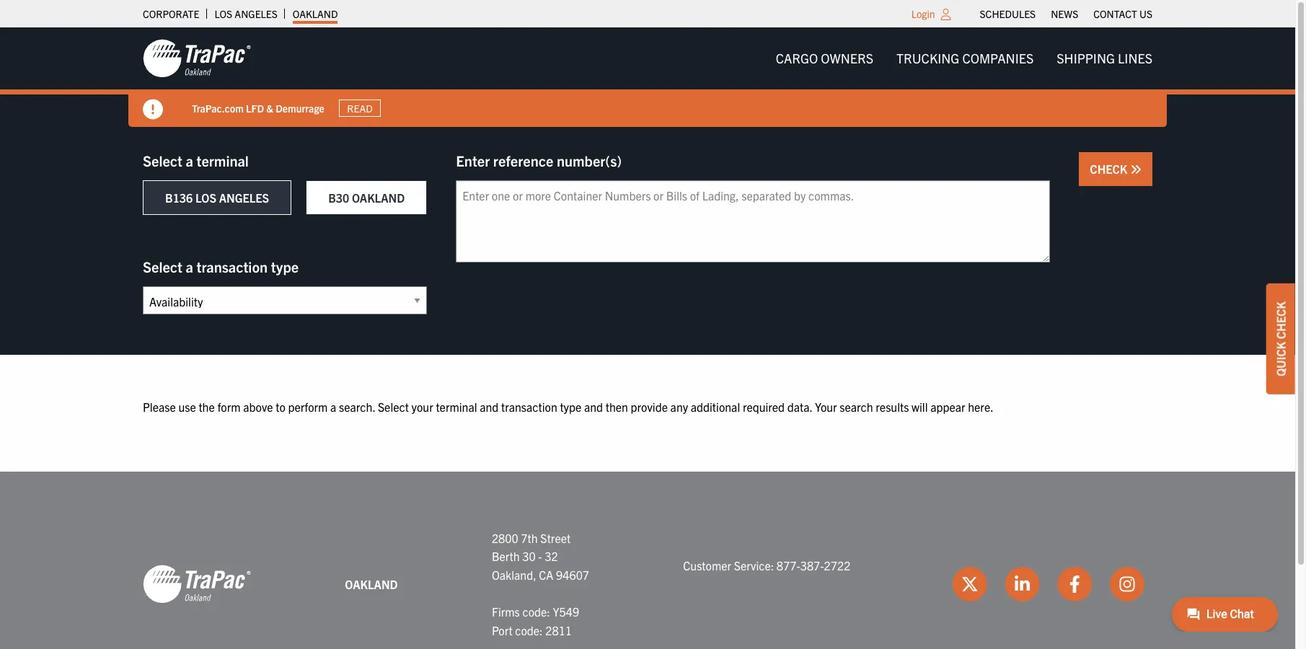 Task type: describe. For each thing, give the bounding box(es) containing it.
0 vertical spatial angeles
[[235, 7, 278, 20]]

oakland inside footer
[[345, 577, 398, 591]]

any
[[670, 400, 688, 414]]

2800
[[492, 531, 518, 545]]

&
[[266, 101, 273, 114]]

perform
[[288, 400, 328, 414]]

here.
[[968, 400, 994, 414]]

enter reference number(s)
[[456, 151, 622, 169]]

1 and from the left
[[480, 400, 499, 414]]

schedules link
[[980, 4, 1036, 24]]

news link
[[1051, 4, 1078, 24]]

menu bar containing schedules
[[972, 4, 1160, 24]]

berth
[[492, 549, 520, 563]]

customer
[[683, 558, 731, 573]]

oakland link
[[293, 4, 338, 24]]

street
[[540, 531, 571, 545]]

contact us
[[1094, 7, 1153, 20]]

above
[[243, 400, 273, 414]]

menu bar inside "banner"
[[764, 44, 1164, 73]]

solid image inside check button
[[1130, 164, 1142, 175]]

please use the form above to perform a search. select your terminal and transaction type and then provide any additional required data. your search results will appear here.
[[143, 400, 994, 414]]

b136
[[165, 190, 193, 205]]

news
[[1051, 7, 1078, 20]]

contact us link
[[1094, 4, 1153, 24]]

then
[[606, 400, 628, 414]]

to
[[276, 400, 285, 414]]

provide
[[631, 400, 668, 414]]

banner containing cargo owners
[[0, 27, 1306, 127]]

appear
[[930, 400, 965, 414]]

quick
[[1274, 342, 1288, 376]]

32
[[545, 549, 558, 563]]

contact
[[1094, 7, 1137, 20]]

select a terminal
[[143, 151, 249, 169]]

lines
[[1118, 50, 1153, 66]]

2800 7th street berth 30 - 32 oakland, ca 94607
[[492, 531, 589, 582]]

search.
[[339, 400, 375, 414]]

0 horizontal spatial type
[[271, 257, 299, 276]]

7th
[[521, 531, 538, 545]]

b136 los angeles
[[165, 190, 269, 205]]

shipping lines link
[[1045, 44, 1164, 73]]

los angeles link
[[214, 4, 278, 24]]

use
[[178, 400, 196, 414]]

your
[[815, 400, 837, 414]]

required
[[743, 400, 785, 414]]

-
[[538, 549, 542, 563]]

shipping lines
[[1057, 50, 1153, 66]]

b30
[[328, 190, 349, 205]]

2 and from the left
[[584, 400, 603, 414]]

y549
[[553, 604, 579, 619]]

firms
[[492, 604, 520, 619]]

1 vertical spatial type
[[560, 400, 582, 414]]

port
[[492, 623, 513, 637]]

trapac.com lfd & demurrage
[[192, 101, 324, 114]]

shipping
[[1057, 50, 1115, 66]]

us
[[1139, 7, 1153, 20]]

footer containing 2800 7th street
[[0, 471, 1295, 649]]

1 vertical spatial code:
[[515, 623, 543, 637]]

login link
[[911, 7, 935, 20]]

data.
[[787, 400, 812, 414]]

0 vertical spatial oakland
[[293, 7, 338, 20]]



Task type: locate. For each thing, give the bounding box(es) containing it.
1 vertical spatial oakland
[[352, 190, 405, 205]]

check inside button
[[1090, 162, 1130, 176]]

1 horizontal spatial check
[[1274, 302, 1288, 339]]

solid image
[[143, 100, 163, 120], [1130, 164, 1142, 175]]

your
[[412, 400, 433, 414]]

reference
[[493, 151, 553, 169]]

0 vertical spatial check
[[1090, 162, 1130, 176]]

1 horizontal spatial type
[[560, 400, 582, 414]]

read
[[347, 102, 373, 115]]

a up b136
[[186, 151, 193, 169]]

the
[[199, 400, 215, 414]]

1 horizontal spatial transaction
[[501, 400, 557, 414]]

1 horizontal spatial solid image
[[1130, 164, 1142, 175]]

trapac.com
[[192, 101, 244, 114]]

a left the search. in the bottom of the page
[[330, 400, 336, 414]]

1 vertical spatial check
[[1274, 302, 1288, 339]]

select a transaction type
[[143, 257, 299, 276]]

a for transaction
[[186, 257, 193, 276]]

code:
[[522, 604, 550, 619], [515, 623, 543, 637]]

check button
[[1079, 152, 1153, 186]]

1 vertical spatial a
[[186, 257, 193, 276]]

1 vertical spatial terminal
[[436, 400, 477, 414]]

2811
[[545, 623, 572, 637]]

quick check link
[[1266, 284, 1295, 394]]

demurrage
[[276, 101, 324, 114]]

a
[[186, 151, 193, 169], [186, 257, 193, 276], [330, 400, 336, 414]]

oakland image inside "banner"
[[143, 38, 251, 79]]

trucking companies
[[896, 50, 1034, 66]]

2 vertical spatial select
[[378, 400, 409, 414]]

los
[[214, 7, 232, 20], [195, 190, 216, 205]]

oakland image
[[143, 38, 251, 79], [143, 564, 251, 605]]

terminal up b136 los angeles
[[197, 151, 249, 169]]

1 vertical spatial transaction
[[501, 400, 557, 414]]

0 vertical spatial los
[[214, 7, 232, 20]]

1 horizontal spatial and
[[584, 400, 603, 414]]

customer service: 877-387-2722
[[683, 558, 851, 573]]

0 vertical spatial code:
[[522, 604, 550, 619]]

trucking companies link
[[885, 44, 1045, 73]]

owners
[[821, 50, 873, 66]]

service:
[[734, 558, 774, 573]]

select up b136
[[143, 151, 182, 169]]

los right corporate link
[[214, 7, 232, 20]]

oakland,
[[492, 567, 536, 582]]

and left the then
[[584, 400, 603, 414]]

0 horizontal spatial solid image
[[143, 100, 163, 120]]

2 oakland image from the top
[[143, 564, 251, 605]]

a down b136
[[186, 257, 193, 276]]

corporate link
[[143, 4, 199, 24]]

0 horizontal spatial check
[[1090, 162, 1130, 176]]

1 vertical spatial solid image
[[1130, 164, 1142, 175]]

search
[[840, 400, 873, 414]]

corporate
[[143, 7, 199, 20]]

1 vertical spatial oakland image
[[143, 564, 251, 605]]

will
[[912, 400, 928, 414]]

1 horizontal spatial terminal
[[436, 400, 477, 414]]

angeles
[[235, 7, 278, 20], [219, 190, 269, 205]]

code: up 2811
[[522, 604, 550, 619]]

2 vertical spatial a
[[330, 400, 336, 414]]

cargo
[[776, 50, 818, 66]]

light image
[[941, 9, 951, 20]]

877-
[[777, 558, 800, 573]]

0 horizontal spatial transaction
[[197, 257, 268, 276]]

banner
[[0, 27, 1306, 127]]

1 vertical spatial menu bar
[[764, 44, 1164, 73]]

select
[[143, 151, 182, 169], [143, 257, 182, 276], [378, 400, 409, 414]]

firms code:  y549 port code:  2811
[[492, 604, 579, 637]]

1 oakland image from the top
[[143, 38, 251, 79]]

and right your
[[480, 400, 499, 414]]

quick check
[[1274, 302, 1288, 376]]

oakland image for "banner" at the top of page containing cargo owners
[[143, 38, 251, 79]]

solid image inside "banner"
[[143, 100, 163, 120]]

2 vertical spatial oakland
[[345, 577, 398, 591]]

94607
[[556, 567, 589, 582]]

1 vertical spatial angeles
[[219, 190, 269, 205]]

footer
[[0, 471, 1295, 649]]

cargo owners link
[[764, 44, 885, 73]]

0 vertical spatial type
[[271, 257, 299, 276]]

0 vertical spatial terminal
[[197, 151, 249, 169]]

login
[[911, 7, 935, 20]]

0 horizontal spatial terminal
[[197, 151, 249, 169]]

angeles left oakland link
[[235, 7, 278, 20]]

lfd
[[246, 101, 264, 114]]

trucking
[[896, 50, 959, 66]]

ca
[[539, 567, 553, 582]]

and
[[480, 400, 499, 414], [584, 400, 603, 414]]

0 horizontal spatial and
[[480, 400, 499, 414]]

oakland image inside footer
[[143, 564, 251, 605]]

0 vertical spatial menu bar
[[972, 4, 1160, 24]]

1 vertical spatial los
[[195, 190, 216, 205]]

select for select a terminal
[[143, 151, 182, 169]]

los right b136
[[195, 190, 216, 205]]

select left your
[[378, 400, 409, 414]]

menu bar containing cargo owners
[[764, 44, 1164, 73]]

additional
[[691, 400, 740, 414]]

0 vertical spatial transaction
[[197, 257, 268, 276]]

results
[[876, 400, 909, 414]]

0 vertical spatial solid image
[[143, 100, 163, 120]]

check
[[1090, 162, 1130, 176], [1274, 302, 1288, 339]]

2722
[[824, 558, 851, 573]]

30
[[522, 549, 536, 563]]

oakland image for footer containing 2800 7th street
[[143, 564, 251, 605]]

menu bar down "light" 'image'
[[764, 44, 1164, 73]]

angeles down select a terminal
[[219, 190, 269, 205]]

schedules
[[980, 7, 1036, 20]]

b30 oakland
[[328, 190, 405, 205]]

387-
[[800, 558, 824, 573]]

code: right port
[[515, 623, 543, 637]]

companies
[[962, 50, 1034, 66]]

Enter reference number(s) text field
[[456, 180, 1050, 263]]

transaction
[[197, 257, 268, 276], [501, 400, 557, 414]]

type
[[271, 257, 299, 276], [560, 400, 582, 414]]

form
[[217, 400, 241, 414]]

1 vertical spatial select
[[143, 257, 182, 276]]

0 vertical spatial select
[[143, 151, 182, 169]]

terminal
[[197, 151, 249, 169], [436, 400, 477, 414]]

number(s)
[[557, 151, 622, 169]]

menu bar up shipping
[[972, 4, 1160, 24]]

0 vertical spatial a
[[186, 151, 193, 169]]

please
[[143, 400, 176, 414]]

terminal right your
[[436, 400, 477, 414]]

read link
[[339, 99, 381, 117]]

a for terminal
[[186, 151, 193, 169]]

los angeles
[[214, 7, 278, 20]]

oakland
[[293, 7, 338, 20], [352, 190, 405, 205], [345, 577, 398, 591]]

select down b136
[[143, 257, 182, 276]]

select for select a transaction type
[[143, 257, 182, 276]]

menu bar
[[972, 4, 1160, 24], [764, 44, 1164, 73]]

cargo owners
[[776, 50, 873, 66]]

0 vertical spatial oakland image
[[143, 38, 251, 79]]

enter
[[456, 151, 490, 169]]



Task type: vqa. For each thing, say whether or not it's contained in the screenshot.
menu bar in Banner
yes



